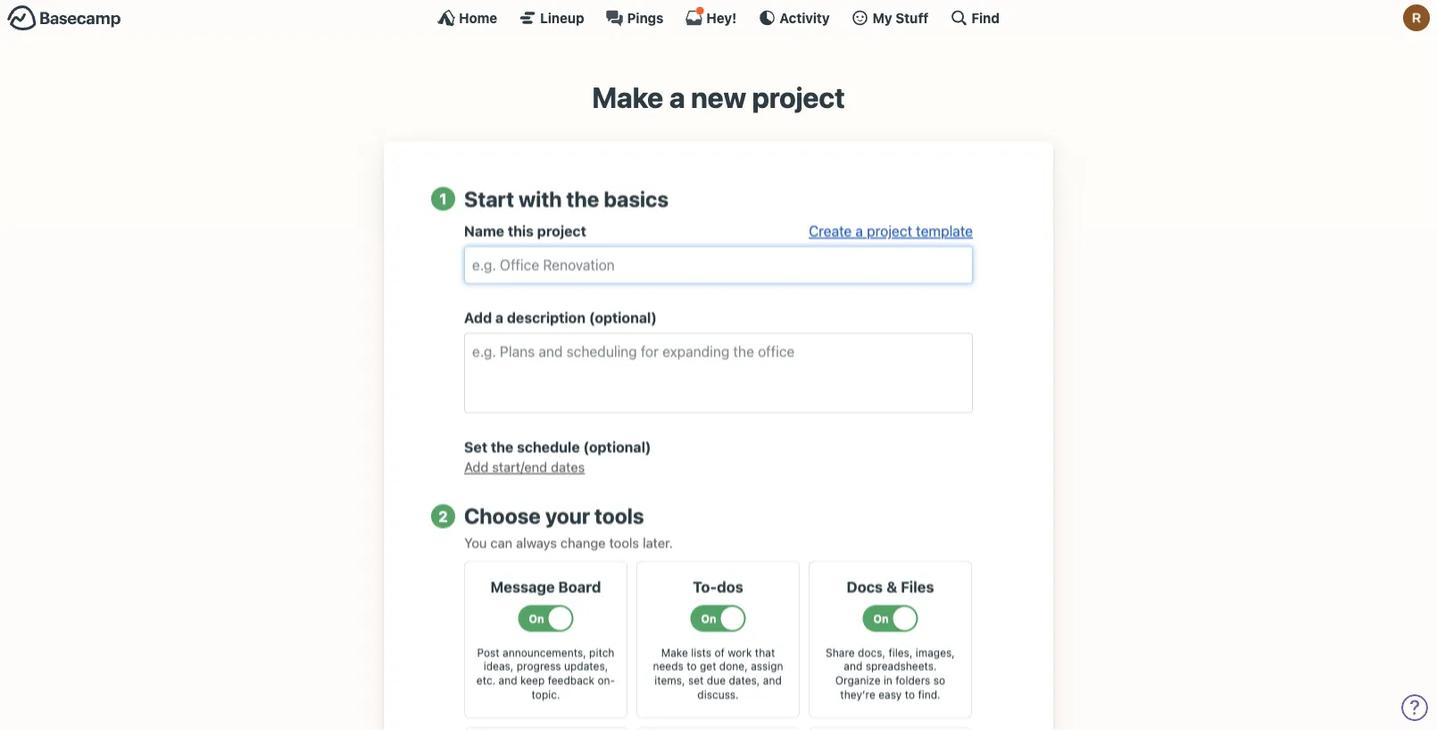 Task type: locate. For each thing, give the bounding box(es) containing it.
this
[[508, 223, 534, 240]]

a for description
[[495, 310, 504, 327]]

(optional) right description on the left top of the page
[[589, 310, 657, 327]]

2 horizontal spatial and
[[844, 660, 863, 673]]

1 vertical spatial the
[[491, 439, 514, 456]]

0 horizontal spatial to
[[687, 660, 697, 673]]

&
[[887, 578, 897, 596]]

find button
[[950, 9, 1000, 27]]

and down 'ideas,' on the left bottom
[[499, 674, 517, 687]]

0 horizontal spatial project
[[537, 223, 586, 240]]

(optional)
[[589, 310, 657, 327], [583, 439, 651, 456]]

1 vertical spatial to
[[905, 688, 915, 701]]

discuss.
[[698, 688, 739, 701]]

progress
[[517, 660, 561, 673]]

start
[[464, 186, 514, 211]]

ideas,
[[484, 660, 514, 673]]

start/end
[[492, 460, 547, 475]]

pitch
[[589, 646, 615, 659]]

can
[[491, 535, 513, 551]]

to
[[687, 660, 697, 673], [905, 688, 915, 701]]

1 horizontal spatial project
[[752, 80, 845, 114]]

0 horizontal spatial and
[[499, 674, 517, 687]]

updates,
[[564, 660, 608, 673]]

0 vertical spatial make
[[592, 80, 663, 114]]

project down start with the basics
[[537, 223, 586, 240]]

images,
[[916, 646, 955, 659]]

1 vertical spatial add
[[464, 460, 489, 475]]

project
[[752, 80, 845, 114], [537, 223, 586, 240], [867, 223, 913, 240]]

and inside make lists of work that needs to get done, assign items, set due dates, and discuss.
[[763, 674, 782, 687]]

(optional) for set the schedule (optional) add start/end dates
[[583, 439, 651, 456]]

make up needs
[[661, 646, 688, 659]]

2 vertical spatial a
[[495, 310, 504, 327]]

add start/end dates link
[[464, 460, 585, 475]]

share docs, files, images, and spreadsheets. organize in folders so they're easy to find.
[[826, 646, 955, 701]]

0 vertical spatial tools
[[595, 504, 644, 529]]

needs
[[653, 660, 684, 673]]

make down pings popup button
[[592, 80, 663, 114]]

activity
[[780, 10, 830, 25]]

tools
[[595, 504, 644, 529], [609, 535, 639, 551]]

my
[[873, 10, 893, 25]]

create
[[809, 223, 852, 240]]

2
[[439, 508, 448, 525]]

docs,
[[858, 646, 886, 659]]

share
[[826, 646, 855, 659]]

a for project
[[856, 223, 863, 240]]

1
[[440, 190, 447, 207]]

1 vertical spatial a
[[856, 223, 863, 240]]

0 horizontal spatial a
[[495, 310, 504, 327]]

to up the set
[[687, 660, 697, 673]]

(optional) up dates
[[583, 439, 651, 456]]

pings
[[627, 10, 664, 25]]

home link
[[438, 9, 497, 27]]

1 vertical spatial (optional)
[[583, 439, 651, 456]]

files
[[901, 578, 934, 596]]

project left template
[[867, 223, 913, 240]]

0 vertical spatial (optional)
[[589, 310, 657, 327]]

1 horizontal spatial to
[[905, 688, 915, 701]]

1 horizontal spatial a
[[669, 80, 685, 114]]

1 horizontal spatial and
[[763, 674, 782, 687]]

done,
[[719, 660, 748, 673]]

1 vertical spatial tools
[[609, 535, 639, 551]]

add
[[464, 310, 492, 327], [464, 460, 489, 475]]

1 vertical spatial make
[[661, 646, 688, 659]]

make lists of work that needs to get done, assign items, set due dates, and discuss.
[[653, 646, 783, 701]]

the right "with"
[[567, 186, 599, 211]]

1 horizontal spatial the
[[567, 186, 599, 211]]

2 add from the top
[[464, 460, 489, 475]]

announcements,
[[503, 646, 586, 659]]

a
[[669, 80, 685, 114], [856, 223, 863, 240], [495, 310, 504, 327]]

set
[[464, 439, 488, 456]]

items,
[[655, 674, 685, 687]]

0 vertical spatial a
[[669, 80, 685, 114]]

spreadsheets.
[[866, 660, 937, 673]]

add inside set the schedule (optional) add start/end dates
[[464, 460, 489, 475]]

dates,
[[729, 674, 760, 687]]

lists
[[691, 646, 712, 659]]

(optional) inside set the schedule (optional) add start/end dates
[[583, 439, 651, 456]]

the
[[567, 186, 599, 211], [491, 439, 514, 456]]

feedback
[[548, 674, 595, 687]]

project down activity link
[[752, 80, 845, 114]]

to down folders
[[905, 688, 915, 701]]

set
[[688, 674, 704, 687]]

and down assign
[[763, 674, 782, 687]]

0 vertical spatial add
[[464, 310, 492, 327]]

change
[[561, 535, 606, 551]]

name this project
[[464, 223, 586, 240]]

a for new
[[669, 80, 685, 114]]

2 horizontal spatial project
[[867, 223, 913, 240]]

and up organize
[[844, 660, 863, 673]]

set the schedule (optional) add start/end dates
[[464, 439, 651, 475]]

the right set
[[491, 439, 514, 456]]

due
[[707, 674, 726, 687]]

find.
[[918, 688, 941, 701]]

tools left later.
[[609, 535, 639, 551]]

tools up the change
[[595, 504, 644, 529]]

add a description (optional)
[[464, 310, 657, 327]]

project for name this project
[[537, 223, 586, 240]]

new
[[691, 80, 746, 114]]

0 vertical spatial to
[[687, 660, 697, 673]]

make inside make lists of work that needs to get done, assign items, set due dates, and discuss.
[[661, 646, 688, 659]]

a left new
[[669, 80, 685, 114]]

on-
[[598, 674, 615, 687]]

0 horizontal spatial the
[[491, 439, 514, 456]]

files,
[[889, 646, 913, 659]]

add down set
[[464, 460, 489, 475]]

a right create in the top of the page
[[856, 223, 863, 240]]

easy
[[879, 688, 902, 701]]

template
[[916, 223, 973, 240]]

add left description on the left top of the page
[[464, 310, 492, 327]]

lineup
[[540, 10, 584, 25]]

home
[[459, 10, 497, 25]]

a left description on the left top of the page
[[495, 310, 504, 327]]

2 horizontal spatial a
[[856, 223, 863, 240]]

and
[[844, 660, 863, 673], [499, 674, 517, 687], [763, 674, 782, 687]]



Task type: describe. For each thing, give the bounding box(es) containing it.
name
[[464, 223, 504, 240]]

topic.
[[532, 688, 560, 701]]

assign
[[751, 660, 783, 673]]

and inside share docs, files, images, and spreadsheets. organize in folders so they're easy to find.
[[844, 660, 863, 673]]

1 add from the top
[[464, 310, 492, 327]]

0 vertical spatial the
[[567, 186, 599, 211]]

Name this project text field
[[464, 247, 973, 284]]

schedule
[[517, 439, 580, 456]]

my stuff
[[873, 10, 929, 25]]

board
[[559, 578, 601, 596]]

basics
[[604, 186, 669, 211]]

to-
[[693, 578, 717, 596]]

my stuff button
[[851, 9, 929, 27]]

post
[[477, 646, 500, 659]]

create a project template
[[809, 223, 973, 240]]

they're
[[840, 688, 876, 701]]

hey!
[[707, 10, 737, 25]]

later.
[[643, 535, 673, 551]]

to-dos
[[693, 578, 743, 596]]

description
[[507, 310, 586, 327]]

of
[[715, 646, 725, 659]]

dates
[[551, 460, 585, 475]]

docs
[[847, 578, 883, 596]]

make for make a new project
[[592, 80, 663, 114]]

pings button
[[606, 9, 664, 27]]

find
[[972, 10, 1000, 25]]

(optional) for add a description (optional)
[[589, 310, 657, 327]]

project for create a project template
[[867, 223, 913, 240]]

that
[[755, 646, 775, 659]]

hey! button
[[685, 6, 737, 27]]

the inside set the schedule (optional) add start/end dates
[[491, 439, 514, 456]]

to inside share docs, files, images, and spreadsheets. organize in folders so they're easy to find.
[[905, 688, 915, 701]]

switch accounts image
[[7, 4, 121, 32]]

message
[[491, 578, 555, 596]]

and inside post announcements, pitch ideas, progress updates, etc. and keep feedback on- topic.
[[499, 674, 517, 687]]

message board
[[491, 578, 601, 596]]

to inside make lists of work that needs to get done, assign items, set due dates, and discuss.
[[687, 660, 697, 673]]

keep
[[521, 674, 545, 687]]

you
[[464, 535, 487, 551]]

you can always change tools later.
[[464, 535, 673, 551]]

post announcements, pitch ideas, progress updates, etc. and keep feedback on- topic.
[[477, 646, 615, 701]]

in
[[884, 674, 893, 687]]

lineup link
[[519, 9, 584, 27]]

make for make lists of work that needs to get done, assign items, set due dates, and discuss.
[[661, 646, 688, 659]]

start with the basics
[[464, 186, 669, 211]]

folders
[[896, 674, 931, 687]]

so
[[934, 674, 946, 687]]

work
[[728, 646, 752, 659]]

Add a description (optional) text field
[[464, 333, 973, 414]]

always
[[516, 535, 557, 551]]

main element
[[0, 0, 1437, 35]]

organize
[[836, 674, 881, 687]]

create a project template link
[[809, 223, 973, 240]]

with
[[519, 186, 562, 211]]

docs & files
[[847, 578, 934, 596]]

get
[[700, 660, 716, 673]]

choose
[[464, 504, 541, 529]]

choose your tools
[[464, 504, 644, 529]]

etc.
[[477, 674, 496, 687]]

dos
[[717, 578, 743, 596]]

your
[[545, 504, 590, 529]]

make a new project
[[592, 80, 845, 114]]

activity link
[[758, 9, 830, 27]]

ruby image
[[1404, 4, 1430, 31]]

stuff
[[896, 10, 929, 25]]



Task type: vqa. For each thing, say whether or not it's contained in the screenshot.
people at the right top
no



